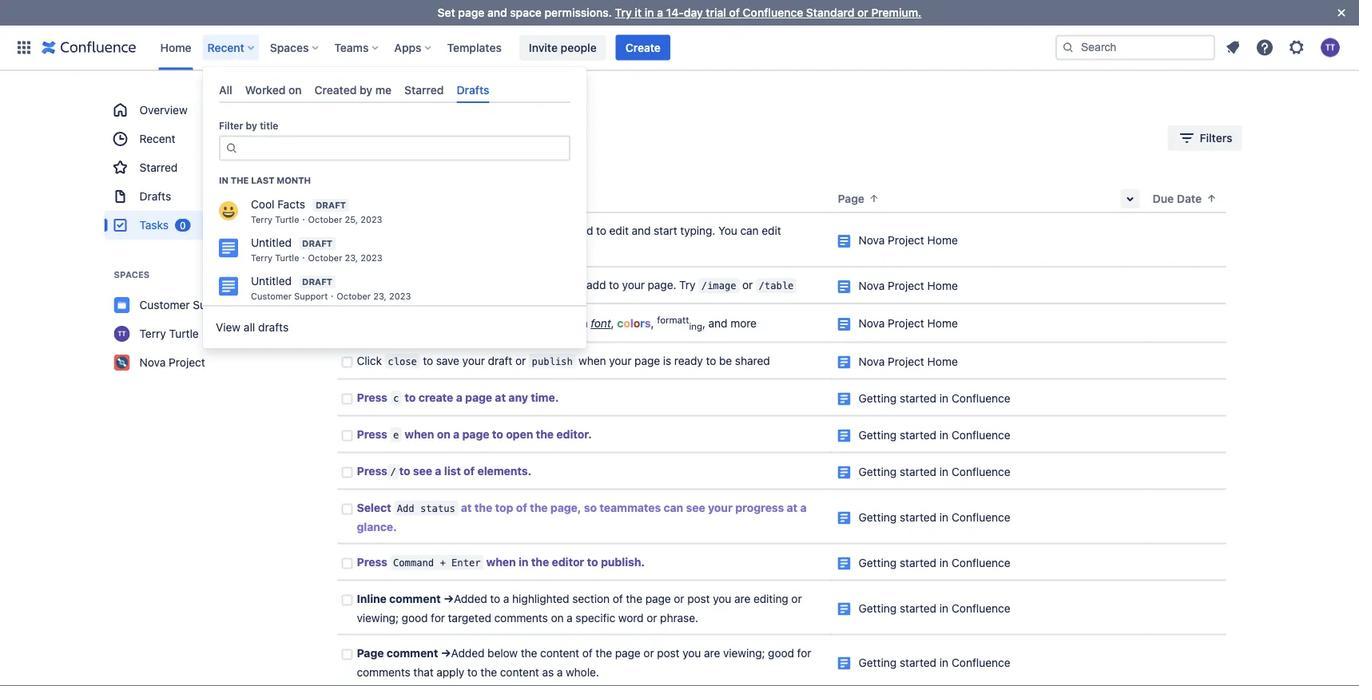 Task type: locate. For each thing, give the bounding box(es) containing it.
2 edit from the left
[[762, 224, 781, 237]]

14-
[[666, 6, 684, 19]]

1 vertical spatial created
[[440, 131, 481, 145]]

1 horizontal spatial edit
[[762, 224, 781, 237]]

play
[[504, 317, 525, 330]]

0 vertical spatial turtle
[[275, 215, 299, 225]]

1 horizontal spatial tasks
[[322, 99, 353, 110]]

post up phrase.
[[688, 592, 710, 605]]

0 horizontal spatial starred
[[139, 161, 178, 174]]

page title icon image for "nova project home" link related to click
[[838, 356, 851, 369]]

1 vertical spatial ・
[[299, 253, 308, 264]]

1 vertical spatial click
[[357, 354, 382, 367]]

0 horizontal spatial are
[[704, 647, 720, 660]]

23, for terry turtle ・ october 23, 2023
[[345, 253, 358, 264]]

1 getting from the top
[[859, 392, 897, 405]]

are inside added to a highlighted section of the page or post you are editing or viewing; good for targeted comments on a specific word or phrase.
[[735, 592, 751, 605]]

ascending sorting icon page image
[[868, 192, 881, 205]]

1 vertical spatial →
[[441, 647, 451, 660]]

tab list
[[213, 77, 577, 103], [303, 125, 539, 151]]

appswitcher icon image
[[14, 38, 34, 57]]

nova project home link
[[859, 234, 958, 247], [859, 279, 958, 293], [859, 317, 958, 330], [859, 355, 958, 368]]

me for created by me 18
[[500, 131, 516, 145]]

a left specific
[[567, 611, 573, 625]]

6 getting started in confluence link from the top
[[859, 602, 1011, 615]]

6 getting from the top
[[859, 602, 897, 615]]

on your keyboard to edit and start typing. you can edit anywhere.
[[357, 224, 784, 257]]

when right the e
[[405, 428, 434, 441]]

,
[[611, 317, 614, 330], [651, 317, 654, 330], [703, 317, 706, 330]]

started for when on a page to open the editor.
[[900, 428, 937, 442]]

1 nova project home link from the top
[[859, 234, 958, 247]]

in
[[645, 6, 654, 19], [940, 392, 949, 405], [940, 428, 949, 442], [940, 465, 949, 478], [940, 511, 949, 524], [519, 556, 529, 569], [940, 556, 949, 569], [940, 602, 949, 615], [940, 656, 949, 669]]

・ down facts
[[299, 215, 308, 225]]

press for on
[[357, 428, 388, 441]]

1 horizontal spatial by
[[360, 83, 373, 96]]

page.
[[648, 279, 677, 292]]

1 vertical spatial are
[[704, 647, 720, 660]]

8 page title icon image from the top
[[838, 512, 851, 525]]

star this space image
[[274, 357, 287, 369]]

when
[[579, 354, 606, 367], [405, 428, 434, 441], [486, 556, 516, 569]]

comment for that
[[387, 647, 438, 660]]

post down phrase.
[[657, 647, 680, 660]]

project for hit
[[888, 279, 925, 293]]

3 nova project home from the top
[[859, 317, 958, 330]]

1 vertical spatial october
[[308, 253, 342, 264]]

viewing; down editing
[[723, 647, 765, 660]]

1 horizontal spatial when
[[486, 556, 516, 569]]

1 horizontal spatial top
[[495, 501, 514, 514]]

customer inside in the last month element
[[251, 292, 292, 302]]

2023 right 25,
[[361, 215, 383, 225]]

/ inside hit / to see all the types of content you can add to your page. try /image or /table
[[377, 280, 383, 292]]

2 vertical spatial terry
[[139, 327, 166, 341]]

11 page title icon image from the top
[[838, 657, 851, 670]]

1 vertical spatial terry
[[251, 253, 273, 264]]

2 vertical spatial you
[[683, 647, 701, 660]]

turtle for untitled
[[275, 253, 299, 264]]

4 started from the top
[[900, 511, 937, 524]]

2 nova project home link from the top
[[859, 279, 958, 293]]

customer up terry turtle on the top
[[139, 299, 190, 312]]

nova for hit
[[859, 279, 885, 293]]

0 horizontal spatial /
[[377, 280, 383, 292]]

to up select add status
[[399, 464, 410, 478]]

0 vertical spatial see
[[402, 279, 421, 292]]

on right ✏️
[[505, 224, 517, 237]]

2 horizontal spatial can
[[741, 224, 759, 237]]

project for click the pencil icon ✏️ or
[[888, 234, 925, 247]]

nova for click
[[859, 355, 885, 368]]

a right create
[[456, 391, 463, 404]]

1 horizontal spatial c
[[617, 317, 624, 330]]

3 press from the top
[[357, 464, 388, 478]]

1 vertical spatial turtle
[[275, 253, 299, 264]]

title
[[260, 120, 278, 132]]

starred down recent link
[[139, 161, 178, 174]]

0 horizontal spatial 0
[[180, 220, 186, 231]]

see left progress
[[686, 501, 706, 514]]

1 vertical spatial for
[[797, 647, 812, 660]]

group
[[104, 96, 296, 240]]

or right draft
[[516, 354, 526, 367]]

nova project home link for click
[[859, 355, 958, 368]]

c inside press c to create a page at any time.
[[393, 392, 399, 404]]

0 vertical spatial viewing;
[[357, 611, 399, 625]]

2 getting started in confluence link from the top
[[859, 428, 1011, 442]]

are
[[735, 592, 751, 605], [704, 647, 720, 660]]

confluence
[[743, 6, 804, 19], [952, 392, 1011, 405], [952, 428, 1011, 442], [952, 465, 1011, 478], [952, 511, 1011, 524], [952, 556, 1011, 569], [952, 602, 1011, 615], [952, 656, 1011, 669]]

viewing; inside added to a highlighted section of the page or post you are editing or viewing; good for targeted comments on a specific word or phrase.
[[357, 611, 399, 625]]

to left play at the left top of page
[[491, 317, 501, 330]]

1 started from the top
[[900, 392, 937, 405]]

0 horizontal spatial o
[[624, 317, 631, 330]]

me up assigned to me 0
[[376, 83, 392, 96]]

and
[[488, 6, 507, 19], [632, 224, 651, 237], [709, 317, 728, 330]]

3 page title icon image from the top
[[838, 318, 851, 331]]

due
[[1153, 192, 1174, 205]]

0 vertical spatial you
[[544, 279, 562, 292]]

5 page title icon image from the top
[[838, 393, 851, 406]]

support inside in the last month element
[[294, 292, 328, 302]]

draft
[[316, 200, 346, 211], [302, 239, 333, 249], [302, 277, 333, 288]]

0 horizontal spatial recent
[[139, 132, 176, 145]]

2 started from the top
[[900, 428, 937, 442]]

→ for page comment →
[[441, 647, 451, 660]]

nova for click the pencil icon ✏️ or
[[859, 234, 885, 247]]

viewing; down inline
[[357, 611, 399, 625]]

・ for terry turtle ・ october 23, 2023
[[299, 253, 308, 264]]

23, up hit
[[345, 253, 358, 264]]

try left it
[[615, 6, 632, 19]]

, left l
[[611, 317, 614, 330]]

getting started in confluence link for when on a page to open the editor.
[[859, 428, 1011, 442]]

23, for customer support ・ october 23, 2023
[[373, 292, 387, 302]]

comments down page comment →
[[357, 666, 411, 679]]

3 started from the top
[[900, 465, 937, 478]]

1 vertical spatial page
[[357, 647, 384, 660]]

search image
[[1062, 41, 1075, 54]]

1 page title icon image from the top
[[838, 235, 851, 248]]

3 nova project home link from the top
[[859, 317, 958, 330]]

0 vertical spatial comments
[[494, 611, 548, 625]]

nova project home
[[859, 234, 958, 247], [859, 279, 958, 293], [859, 317, 958, 330], [859, 355, 958, 368]]

2 press from the top
[[357, 428, 388, 441]]

2 vertical spatial october
[[337, 292, 371, 302]]

home for click
[[928, 355, 958, 368]]

0 horizontal spatial and
[[488, 6, 507, 19]]

1 click from the top
[[357, 224, 382, 237]]

+
[[440, 557, 446, 569]]

0 vertical spatial for
[[431, 611, 445, 625]]

content up as
[[540, 647, 580, 660]]

create link
[[616, 35, 671, 60]]

✏️
[[462, 224, 474, 237]]

0 vertical spatial 23,
[[345, 253, 358, 264]]

draft up the customer support ・ october 23, 2023
[[302, 277, 333, 288]]

0 horizontal spatial top
[[471, 317, 488, 330]]

by for created by me 18
[[484, 131, 497, 145]]

0 vertical spatial →
[[444, 592, 454, 605]]

teams
[[334, 41, 369, 54]]

page title icon image for "nova project home" link associated with hit
[[838, 281, 851, 293]]

or
[[858, 6, 869, 19], [476, 224, 487, 237], [743, 279, 753, 292], [516, 354, 526, 367], [674, 592, 685, 605], [792, 592, 802, 605], [647, 611, 657, 625], [644, 647, 654, 660]]

comments inside added below the content of the page or post you are viewing; good for comments that apply to the content as a whole.
[[357, 666, 411, 679]]

2 horizontal spatial you
[[713, 592, 732, 605]]

c up the e
[[393, 392, 399, 404]]

7 page title icon image from the top
[[838, 466, 851, 479]]

the inside added to a highlighted section of the page or post you are editing or viewing; good for targeted comments on a specific word or phrase.
[[626, 592, 643, 605]]

select add status
[[357, 501, 455, 514]]

more
[[731, 317, 757, 330]]

6 page title icon image from the top
[[838, 430, 851, 442]]

when down font
[[579, 354, 606, 367]]

:grinning: image
[[219, 202, 238, 221]]

at the top of the page, so teammates can see your progress at a glance.
[[357, 501, 810, 534]]

・ for customer support ・ october 23, 2023
[[328, 292, 337, 302]]

1 vertical spatial c
[[393, 392, 399, 404]]

1 horizontal spatial starred
[[405, 83, 444, 96]]

0 vertical spatial starred
[[405, 83, 444, 96]]

created
[[315, 83, 357, 96], [440, 131, 481, 145]]

0 horizontal spatial all
[[244, 321, 255, 334]]

0 vertical spatial recent
[[207, 41, 244, 54]]

getting for to see a list of elements.
[[859, 465, 897, 478]]

invite people
[[529, 41, 597, 54]]

added inside added below the content of the page or post you are viewing; good for comments that apply to the content as a whole.
[[451, 647, 485, 660]]

good down inline comment →
[[402, 611, 428, 625]]

see for all
[[402, 279, 421, 292]]

a left highlighted
[[504, 592, 510, 605]]

nova project home link for font
[[859, 317, 958, 330]]

0 horizontal spatial ,
[[611, 317, 614, 330]]

the left "types"
[[438, 279, 454, 292]]

0 horizontal spatial you
[[544, 279, 562, 292]]

at right progress
[[787, 501, 798, 514]]

5 getting from the top
[[859, 556, 897, 569]]

getting
[[859, 392, 897, 405], [859, 428, 897, 442], [859, 465, 897, 478], [859, 511, 897, 524], [859, 556, 897, 569], [859, 602, 897, 615], [859, 656, 897, 669]]

1 press from the top
[[357, 391, 388, 404]]

october for customer support ・ october 23, 2023
[[337, 292, 371, 302]]

and left start
[[632, 224, 651, 237]]

→
[[444, 592, 454, 605], [441, 647, 451, 660]]

2 page title icon image from the top
[[838, 281, 851, 293]]

0 vertical spatial tab list
[[213, 77, 577, 103]]

1 vertical spatial /
[[391, 466, 396, 478]]

1 vertical spatial untitled
[[251, 275, 292, 288]]

terry for cool facts
[[251, 215, 273, 225]]

3 getting from the top
[[859, 465, 897, 478]]

targeted
[[448, 611, 491, 625]]

→ up targeted
[[444, 592, 454, 605]]

of inside at the top of the page, so teammates can see your progress at a glance.
[[516, 501, 527, 514]]

1 horizontal spatial 0
[[412, 131, 419, 145]]

typing.
[[681, 224, 716, 237]]

getting started in confluence link for to create a page at any time.
[[859, 392, 1011, 405]]

can right the teammates
[[664, 501, 684, 514]]

1 horizontal spatial recent
[[207, 41, 244, 54]]

・ for terry turtle ・ october 25, 2023
[[299, 215, 308, 225]]

page
[[458, 6, 485, 19], [635, 354, 660, 367], [465, 391, 492, 404], [463, 428, 490, 441], [646, 592, 671, 605], [615, 647, 641, 660]]

to right apply
[[468, 666, 478, 679]]

spaces up customer support
[[114, 270, 150, 280]]

4 nova project home link from the top
[[859, 355, 958, 368]]

untitled up create a space icon
[[251, 236, 292, 250]]

2023 up view all drafts link
[[389, 292, 411, 302]]

1 vertical spatial all
[[244, 321, 255, 334]]

by down teams popup button
[[360, 83, 373, 96]]

→ up apply
[[441, 647, 451, 660]]

2 horizontal spatial me
[[500, 131, 516, 145]]

2 vertical spatial 2023
[[389, 292, 411, 302]]

and inside the use the toolbar at the top to play around with font , c o l o r s , formatt ing , and more
[[709, 317, 728, 330]]

1 o from the left
[[624, 317, 631, 330]]

・
[[299, 215, 308, 225], [299, 253, 308, 264], [328, 292, 337, 302]]

getting for when in the editor to publish.
[[859, 556, 897, 569]]

banner
[[0, 25, 1360, 70]]

2 nova project home from the top
[[859, 279, 958, 293]]

confluence image
[[42, 38, 136, 57], [42, 38, 136, 57]]

/ inside press / to see a list of elements.
[[391, 466, 396, 478]]

terry
[[251, 215, 273, 225], [251, 253, 273, 264], [139, 327, 166, 341]]

turtle down customer support
[[169, 327, 199, 341]]

you inside added below the content of the page or post you are viewing; good for comments that apply to the content as a whole.
[[683, 647, 701, 660]]

getting for at the top of the page, so teammates can see your progress at a glance.
[[859, 511, 897, 524]]

5 getting started in confluence link from the top
[[859, 556, 1011, 569]]

/ right hit
[[377, 280, 383, 292]]

a inside added below the content of the page or post you are viewing; good for comments that apply to the content as a whole.
[[557, 666, 563, 679]]

1 horizontal spatial are
[[735, 592, 751, 605]]

or right word
[[647, 611, 657, 625]]

page down word
[[615, 647, 641, 660]]

4 nova project home from the top
[[859, 355, 958, 368]]

close image
[[1332, 3, 1352, 22]]

0 horizontal spatial created
[[315, 83, 357, 96]]

you down phrase.
[[683, 647, 701, 660]]

1 vertical spatial 0
[[180, 220, 186, 231]]

comment
[[389, 592, 441, 605], [387, 647, 438, 660]]

date
[[1177, 192, 1202, 205]]

getting started in confluence
[[859, 392, 1011, 405], [859, 428, 1011, 442], [859, 465, 1011, 478], [859, 511, 1011, 524], [859, 556, 1011, 569], [859, 602, 1011, 615], [859, 656, 1011, 669]]

1 vertical spatial starred
[[139, 161, 178, 174]]

9 page title icon image from the top
[[838, 558, 851, 570]]

see inside at the top of the page, so teammates can see your progress at a glance.
[[686, 501, 706, 514]]

comment up that
[[387, 647, 438, 660]]

0 vertical spatial draft
[[316, 200, 346, 211]]

2 vertical spatial can
[[664, 501, 684, 514]]

unstar this space image
[[274, 328, 287, 341]]

terry turtle link
[[104, 320, 296, 349]]

publish.
[[601, 556, 645, 569]]

7 getting started in confluence link from the top
[[859, 656, 1011, 669]]

me for assigned to me 0
[[393, 131, 409, 145]]

untitled for customer
[[251, 275, 292, 288]]

or right /image
[[743, 279, 753, 292]]

draft up terry turtle ・ october 25, 2023
[[316, 200, 346, 211]]

content down the below
[[500, 666, 539, 679]]

try
[[615, 6, 632, 19], [680, 279, 696, 292]]

0 vertical spatial 2023
[[361, 215, 383, 225]]

project for click
[[888, 355, 925, 368]]

0 horizontal spatial support
[[193, 299, 234, 312]]

1 vertical spatial 23,
[[373, 292, 387, 302]]

day
[[684, 6, 703, 19]]

top inside at the top of the page, so teammates can see your progress at a glance.
[[495, 501, 514, 514]]

home
[[160, 41, 192, 54], [928, 234, 958, 247], [928, 279, 958, 293], [928, 317, 958, 330], [928, 355, 958, 368]]

added
[[454, 592, 487, 605], [451, 647, 485, 660]]

0 right assigned
[[412, 131, 419, 145]]

1 horizontal spatial viewing;
[[723, 647, 765, 660]]

turtle up create a space icon
[[275, 253, 299, 264]]

2 untitled from the top
[[251, 275, 292, 288]]

by left 18
[[484, 131, 497, 145]]

0 horizontal spatial comments
[[357, 666, 411, 679]]

press left the e
[[357, 428, 388, 441]]

see for a
[[413, 464, 432, 478]]

for inside added to a highlighted section of the page or post you are editing or viewing; good for targeted comments on a specific word or phrase.
[[431, 611, 445, 625]]

the
[[231, 175, 249, 186], [385, 224, 401, 237], [438, 279, 454, 292], [380, 317, 396, 330], [451, 317, 468, 330], [536, 428, 554, 441], [475, 501, 493, 514], [530, 501, 548, 514], [531, 556, 549, 569], [626, 592, 643, 605], [521, 647, 537, 660], [596, 647, 612, 660], [481, 666, 497, 679]]

around
[[528, 317, 564, 330]]

you for can
[[544, 279, 562, 292]]

anywhere.
[[357, 243, 409, 257]]

recent down overview on the left top
[[139, 132, 176, 145]]

0 horizontal spatial tasks
[[139, 219, 169, 232]]

content up play at the left top of page
[[502, 279, 541, 292]]

recent up all
[[207, 41, 244, 54]]

press up select
[[357, 464, 388, 478]]

2 o from the left
[[634, 317, 640, 330]]

4 getting started in confluence link from the top
[[859, 511, 1011, 524]]

customer down create a space icon
[[251, 292, 292, 302]]

4 page title icon image from the top
[[838, 356, 851, 369]]

for inside added below the content of the page or post you are viewing; good for comments that apply to the content as a whole.
[[797, 647, 812, 660]]

you
[[544, 279, 562, 292], [713, 592, 732, 605], [683, 647, 701, 660]]

in for getting started in confluence link corresponding to at the top of the page, so teammates can see your progress at a glance.
[[940, 511, 949, 524]]

1 nova project home from the top
[[859, 234, 958, 247]]

to right keyboard
[[596, 224, 607, 237]]

terry inside terry turtle link
[[139, 327, 166, 341]]

support for customer support ・ october 23, 2023
[[294, 292, 328, 302]]

people
[[561, 41, 597, 54]]

created left 18
[[440, 131, 481, 145]]

0 vertical spatial click
[[357, 224, 382, 237]]

home for click the pencil icon ✏️ or
[[928, 234, 958, 247]]

page title icon image for 1st getting started in confluence link from the bottom
[[838, 657, 851, 670]]

page for page
[[838, 192, 865, 205]]

create
[[626, 41, 661, 54]]

added up targeted
[[454, 592, 487, 605]]

your
[[520, 224, 543, 237], [622, 279, 645, 292], [463, 354, 485, 367], [609, 354, 632, 367], [708, 501, 733, 514]]

terry turtle
[[139, 327, 199, 341]]

nova project home for hit
[[859, 279, 958, 293]]

on right worked
[[289, 83, 302, 96]]

, right r
[[651, 317, 654, 330]]

1 untitled from the top
[[251, 236, 292, 250]]

turtle for cool facts
[[275, 215, 299, 225]]

1 horizontal spatial for
[[797, 647, 812, 660]]

page title icon image for "nova project home" link associated with font
[[838, 318, 851, 331]]

0 vertical spatial and
[[488, 6, 507, 19]]

1 horizontal spatial me
[[393, 131, 409, 145]]

getting started in confluence link for at the top of the page, so teammates can see your progress at a glance.
[[859, 511, 1011, 524]]

page title icon image for when on a page to open the editor.'s getting started in confluence link
[[838, 430, 851, 442]]

pencil
[[404, 224, 435, 237]]

0 horizontal spatial page
[[357, 647, 384, 660]]

nova project home for font
[[859, 317, 958, 330]]

1 horizontal spatial customer
[[251, 292, 292, 302]]

getting started in confluence link for to see a list of elements.
[[859, 465, 1011, 478]]

1 vertical spatial and
[[632, 224, 651, 237]]

0 vertical spatial tasks
[[322, 99, 353, 110]]

2 getting from the top
[[859, 428, 897, 442]]

post
[[688, 592, 710, 605], [657, 647, 680, 660]]

page title icon image for when in the editor to publish.'s getting started in confluence link
[[838, 558, 851, 570]]

filters
[[1200, 131, 1233, 145]]

drafts link
[[104, 182, 296, 211]]

2 , from the left
[[651, 317, 654, 330]]

spaces
[[270, 41, 309, 54], [114, 270, 150, 280]]

in for 1st getting started in confluence link from the bottom
[[940, 656, 949, 669]]

1 horizontal spatial 23,
[[373, 292, 387, 302]]

1 vertical spatial spaces
[[114, 270, 150, 280]]

・ down terry turtle ・ october 25, 2023
[[299, 253, 308, 264]]

space
[[510, 6, 542, 19]]

to left open
[[492, 428, 503, 441]]

0 vertical spatial created
[[315, 83, 357, 96]]

page down inline
[[357, 647, 384, 660]]

added for page comment →
[[451, 647, 485, 660]]

customer support
[[139, 299, 234, 312]]

below
[[488, 647, 518, 660]]

top inside the use the toolbar at the top to play around with font , c o l o r s , formatt ing , and more
[[471, 317, 488, 330]]

press
[[357, 391, 388, 404], [357, 428, 388, 441], [357, 464, 388, 478], [357, 556, 388, 569]]

2023 for terry turtle ・ october 25, 2023
[[361, 215, 383, 225]]

2 click from the top
[[357, 354, 382, 367]]

settings icon image
[[1288, 38, 1307, 57]]

section
[[573, 592, 610, 605]]

4 press from the top
[[357, 556, 388, 569]]

ready
[[675, 354, 703, 367]]

, right 'formatt'
[[703, 317, 706, 330]]

0 horizontal spatial post
[[657, 647, 680, 660]]

5 started from the top
[[900, 556, 937, 569]]

home for font
[[928, 317, 958, 330]]

4 getting from the top
[[859, 511, 897, 524]]

0 vertical spatial when
[[579, 354, 606, 367]]

page up press e when on a page to open the editor.
[[465, 391, 492, 404]]

0 vertical spatial ・
[[299, 215, 308, 225]]

1 vertical spatial drafts
[[139, 190, 171, 203]]

3 getting started in confluence from the top
[[859, 465, 1011, 478]]

getting started in confluence for to create a page at any time.
[[859, 392, 1011, 405]]

1 vertical spatial comments
[[357, 666, 411, 679]]

10 page title icon image from the top
[[838, 603, 851, 616]]

getting started in confluence link for when in the editor to publish.
[[859, 556, 1011, 569]]

support
[[294, 292, 328, 302], [193, 299, 234, 312]]

1 horizontal spatial all
[[423, 279, 435, 292]]

press for create
[[357, 391, 388, 404]]

turtle down facts
[[275, 215, 299, 225]]

support right unstar this space image
[[294, 292, 328, 302]]

filter
[[219, 120, 243, 132]]

getting started in confluence for to see a list of elements.
[[859, 465, 1011, 478]]

4 getting started in confluence from the top
[[859, 511, 1011, 524]]

nova project home for click
[[859, 355, 958, 368]]

2023 up hit
[[361, 253, 383, 264]]

viewing;
[[357, 611, 399, 625], [723, 647, 765, 660]]

draft for terry turtle ・ october 25, 2023
[[316, 200, 346, 211]]

1 horizontal spatial ,
[[651, 317, 654, 330]]

the down the below
[[481, 666, 497, 679]]

or inside added below the content of the page or post you are viewing; good for comments that apply to the content as a whole.
[[644, 647, 654, 660]]

and right ing
[[709, 317, 728, 330]]

icon
[[438, 224, 459, 237]]

spaces inside popup button
[[270, 41, 309, 54]]

you left editing
[[713, 592, 732, 605]]

started for to create a page at any time.
[[900, 392, 937, 405]]

0
[[412, 131, 419, 145], [180, 220, 186, 231]]

5 getting started in confluence from the top
[[859, 556, 1011, 569]]

by left the title
[[246, 120, 257, 132]]

in the last month element
[[203, 194, 587, 306]]

page
[[838, 192, 865, 205], [357, 647, 384, 660]]

support up view
[[193, 299, 234, 312]]

1 vertical spatial content
[[540, 647, 580, 660]]

1 vertical spatial post
[[657, 647, 680, 660]]

page title icon image for to create a page at any time. getting started in confluence link
[[838, 393, 851, 406]]

or down word
[[644, 647, 654, 660]]

view all drafts
[[216, 321, 289, 334]]

apps
[[394, 41, 422, 54]]

0 vertical spatial are
[[735, 592, 751, 605]]

and inside on your keyboard to edit and start typing. you can edit anywhere.
[[632, 224, 651, 237]]

0 vertical spatial top
[[471, 317, 488, 330]]

can right you
[[741, 224, 759, 237]]

drafts inside group
[[139, 190, 171, 203]]

in for when in the editor to publish.'s getting started in confluence link
[[940, 556, 949, 569]]

started for to see a list of elements.
[[900, 465, 937, 478]]

it
[[635, 6, 642, 19]]

1 getting started in confluence link from the top
[[859, 392, 1011, 405]]

a left list
[[435, 464, 442, 478]]

press left create
[[357, 391, 388, 404]]

0 vertical spatial comment
[[389, 592, 441, 605]]

to inside added to a highlighted section of the page or post you are editing or viewing; good for targeted comments on a specific word or phrase.
[[490, 592, 501, 605]]

in for getting started in confluence link corresponding to to see a list of elements.
[[940, 465, 949, 478]]

page up phrase.
[[646, 592, 671, 605]]

nova project link
[[104, 349, 296, 377]]

click up anywhere.
[[357, 224, 382, 237]]

you
[[719, 224, 738, 237]]

in the last month
[[219, 175, 311, 186]]

1 horizontal spatial try
[[680, 279, 696, 292]]

0 horizontal spatial edit
[[610, 224, 629, 237]]

to inside on your keyboard to edit and start typing. you can edit anywhere.
[[596, 224, 607, 237]]

to right editor
[[587, 556, 598, 569]]

2 getting started in confluence from the top
[[859, 428, 1011, 442]]

click close to save your draft or publish when your page is ready to be shared
[[357, 354, 770, 367]]

added inside added to a highlighted section of the page or post you are editing or viewing; good for targeted comments on a specific word or phrase.
[[454, 592, 487, 605]]

of right list
[[464, 464, 475, 478]]

1 getting started in confluence from the top
[[859, 392, 1011, 405]]

recent link
[[104, 125, 296, 153]]

you up the use the toolbar at the top to play around with font , c o l o r s , formatt ing , and more
[[544, 279, 562, 292]]

1 horizontal spatial you
[[683, 647, 701, 660]]

you for are
[[683, 647, 701, 660]]

starred inside tab list
[[405, 83, 444, 96]]

page title icon image for getting started in confluence link corresponding to at the top of the page, so teammates can see your progress at a glance.
[[838, 512, 851, 525]]

project
[[888, 234, 925, 247], [888, 279, 925, 293], [888, 317, 925, 330], [888, 355, 925, 368], [169, 356, 205, 369]]

1 horizontal spatial o
[[634, 317, 640, 330]]

page title icon image
[[838, 235, 851, 248], [838, 281, 851, 293], [838, 318, 851, 331], [838, 356, 851, 369], [838, 393, 851, 406], [838, 430, 851, 442], [838, 466, 851, 479], [838, 512, 851, 525], [838, 558, 851, 570], [838, 603, 851, 616], [838, 657, 851, 670]]

c inside the use the toolbar at the top to play around with font , c o l o r s , formatt ing , and more
[[617, 317, 624, 330]]

the up anywhere.
[[385, 224, 401, 237]]

all
[[423, 279, 435, 292], [244, 321, 255, 334]]

0 vertical spatial post
[[688, 592, 710, 605]]

page left ascending sorting icon page
[[838, 192, 865, 205]]

3 getting started in confluence link from the top
[[859, 465, 1011, 478]]

by for filter by title
[[246, 120, 257, 132]]

october for terry turtle ・ october 23, 2023
[[308, 253, 342, 264]]

a right progress
[[801, 501, 807, 514]]

drafts down starred link
[[139, 190, 171, 203]]



Task type: describe. For each thing, give the bounding box(es) containing it.
set
[[438, 6, 455, 19]]

at left any in the left bottom of the page
[[495, 391, 506, 404]]

highlighted
[[513, 592, 570, 605]]

on up press / to see a list of elements.
[[437, 428, 451, 441]]

types
[[457, 279, 486, 292]]

font
[[591, 317, 611, 330]]

your down l
[[609, 354, 632, 367]]

0 vertical spatial content
[[502, 279, 541, 292]]

assigned to me 0
[[329, 131, 419, 145]]

started for at the top of the page, so teammates can see your progress at a glance.
[[900, 511, 937, 524]]

7 started from the top
[[900, 656, 937, 669]]

keyboard
[[546, 224, 593, 237]]

a inside at the top of the page, so teammates can see your progress at a glance.
[[801, 501, 807, 514]]

home inside "link"
[[160, 41, 192, 54]]

your right save
[[463, 354, 485, 367]]

that
[[414, 666, 434, 679]]

the right the below
[[521, 647, 537, 660]]

invite
[[529, 41, 558, 54]]

viewing; inside added below the content of the page or post you are viewing; good for comments that apply to the content as a whole.
[[723, 647, 765, 660]]

or up phrase.
[[674, 592, 685, 605]]

1 vertical spatial try
[[680, 279, 696, 292]]

page title icon image for click the pencil icon ✏️ or's "nova project home" link
[[838, 235, 851, 248]]

2 vertical spatial turtle
[[169, 327, 199, 341]]

added for inline comment →
[[454, 592, 487, 605]]

terry turtle ・ october 25, 2023
[[251, 215, 383, 225]]

elements.
[[478, 464, 532, 478]]

press e when on a page to open the editor.
[[357, 428, 592, 441]]

can inside at the top of the page, so teammates can see your progress at a glance.
[[664, 501, 684, 514]]

the right use
[[380, 317, 396, 330]]

your inside at the top of the page, so teammates can see your progress at a glance.
[[708, 501, 733, 514]]

0 inside group
[[180, 220, 186, 231]]

press for see
[[357, 464, 388, 478]]

→ for inline comment →
[[444, 592, 454, 605]]

word
[[619, 611, 644, 625]]

can inside on your keyboard to edit and start typing. you can edit anywhere.
[[741, 224, 759, 237]]

create
[[419, 391, 454, 404]]

or right ✏️
[[476, 224, 487, 237]]

phrase.
[[660, 611, 699, 625]]

a down press c to create a page at any time.
[[453, 428, 460, 441]]

customer for customer support
[[139, 299, 190, 312]]

Filter by title text field
[[243, 137, 560, 160]]

the right open
[[536, 428, 554, 441]]

the down elements.
[[475, 501, 493, 514]]

start
[[654, 224, 678, 237]]

press for enter
[[357, 556, 388, 569]]

to left create
[[405, 391, 416, 404]]

on inside on your keyboard to edit and start typing. you can edit anywhere.
[[505, 224, 517, 237]]

customer support ・ october 23, 2023
[[251, 292, 411, 302]]

7 getting from the top
[[859, 656, 897, 669]]

standard
[[806, 6, 855, 19]]

comments inside added to a highlighted section of the page or post you are editing or viewing; good for targeted comments on a specific word or phrase.
[[494, 611, 548, 625]]

or right editing
[[792, 592, 802, 605]]

cool facts
[[251, 198, 305, 211]]

recent inside dropdown button
[[207, 41, 244, 54]]

shared
[[735, 354, 770, 367]]

the up whole.
[[596, 647, 612, 660]]

october for terry turtle ・ october 25, 2023
[[308, 215, 342, 225]]

unstar this space image
[[274, 299, 287, 312]]

publish
[[532, 356, 573, 367]]

by for created by me
[[360, 83, 373, 96]]

terry for untitled
[[251, 253, 273, 264]]

1 edit from the left
[[610, 224, 629, 237]]

to right hit
[[389, 279, 399, 292]]

recent inside group
[[139, 132, 176, 145]]

the left editor
[[531, 556, 549, 569]]

s
[[645, 317, 651, 330]]

time.
[[531, 391, 559, 404]]

hit / to see all the types of content you can add to your page. try /image or /table
[[357, 279, 794, 292]]

to left save
[[423, 354, 433, 367]]

nova project home for click the pencil icon ✏️ or
[[859, 234, 958, 247]]

getting for when on a page to open the editor.
[[859, 428, 897, 442]]

command
[[393, 557, 434, 569]]

home for hit
[[928, 279, 958, 293]]

in for when on a page to open the editor.'s getting started in confluence link
[[940, 428, 949, 442]]

in for to create a page at any time. getting started in confluence link
[[940, 392, 949, 405]]

in for 2nd getting started in confluence link from the bottom of the page
[[940, 602, 949, 615]]

getting for to create a page at any time.
[[859, 392, 897, 405]]

tasks inside group
[[139, 219, 169, 232]]

your profile and preferences image
[[1321, 38, 1340, 57]]

page right set
[[458, 6, 485, 19]]

page for page comment →
[[357, 647, 384, 660]]

project inside the 'nova project' link
[[169, 356, 205, 369]]

of right "types"
[[489, 279, 499, 292]]

nova project home link for click the pencil icon ✏️ or
[[859, 234, 958, 247]]

page left "is" at the bottom left
[[635, 354, 660, 367]]

tab list containing assigned to me
[[303, 125, 539, 151]]

on inside added to a highlighted section of the page or post you are editing or viewing; good for targeted comments on a specific word or phrase.
[[551, 611, 564, 625]]

help icon image
[[1256, 38, 1275, 57]]

at inside the use the toolbar at the top to play around with font , c o l o r s , formatt ing , and more
[[438, 317, 448, 330]]

2023 for customer support ・ october 23, 2023
[[389, 292, 411, 302]]

nova inside the 'nova project' link
[[139, 356, 166, 369]]

:grinning: image
[[219, 202, 238, 221]]

worked on
[[245, 83, 302, 96]]

to inside the use the toolbar at the top to play around with font , c o l o r s , formatt ing , and more
[[491, 317, 501, 330]]

/ for press
[[391, 466, 396, 478]]

inline
[[357, 592, 387, 605]]

l
[[631, 317, 634, 330]]

use
[[357, 317, 377, 330]]

cool
[[251, 198, 275, 211]]

getting started in confluence for when in the editor to publish.
[[859, 556, 1011, 569]]

of inside added to a highlighted section of the page or post you are editing or viewing; good for targeted comments on a specific word or phrase.
[[613, 592, 623, 605]]

click the pencil icon ✏️ or
[[357, 224, 490, 237]]

view
[[216, 321, 241, 334]]

of right 'trial'
[[729, 6, 740, 19]]

2023 for terry turtle ・ october 23, 2023
[[361, 253, 383, 264]]

templates link
[[442, 35, 507, 60]]

the up save
[[451, 317, 468, 330]]

getting started in confluence for when on a page to open the editor.
[[859, 428, 1011, 442]]

me for created by me
[[376, 83, 392, 96]]

7 getting started in confluence from the top
[[859, 656, 1011, 669]]

to right add in the top of the page
[[609, 279, 619, 292]]

starred inside group
[[139, 161, 178, 174]]

tab list containing all
[[213, 77, 577, 103]]

nova project
[[139, 356, 205, 369]]

enter
[[452, 557, 481, 569]]

click for click close to save your draft or publish when your page is ready to be shared
[[357, 354, 382, 367]]

created for created by me 18
[[440, 131, 481, 145]]

page comment →
[[357, 647, 451, 660]]

nova project home link for hit
[[859, 279, 958, 293]]

press / to see a list of elements.
[[357, 464, 532, 478]]

editing
[[754, 592, 789, 605]]

or right the standard
[[858, 6, 869, 19]]

0 horizontal spatial when
[[405, 428, 434, 441]]

2 vertical spatial when
[[486, 556, 516, 569]]

assigned
[[329, 131, 376, 145]]

are inside added below the content of the page or post you are viewing; good for comments that apply to the content as a whole.
[[704, 647, 720, 660]]

editor
[[552, 556, 585, 569]]

getting started in confluence for at the top of the page, so teammates can see your progress at a glance.
[[859, 511, 1011, 524]]

progress
[[736, 501, 784, 514]]

you inside added to a highlighted section of the page or post you are editing or viewing; good for targeted comments on a specific word or phrase.
[[713, 592, 732, 605]]

support for customer support
[[193, 299, 234, 312]]

templates
[[447, 41, 502, 54]]

the right in
[[231, 175, 249, 186]]

0 horizontal spatial spaces
[[114, 270, 150, 280]]

view all drafts link
[[203, 312, 587, 344]]

customer for customer support ・ october 23, 2023
[[251, 292, 292, 302]]

as
[[542, 666, 554, 679]]

good inside added below the content of the page or post you are viewing; good for comments that apply to the content as a whole.
[[768, 647, 795, 660]]

6 started from the top
[[900, 602, 937, 615]]

the left 'page,'
[[530, 501, 548, 514]]

page inside added to a highlighted section of the page or post you are editing or viewing; good for targeted comments on a specific word or phrase.
[[646, 592, 671, 605]]

1 vertical spatial can
[[565, 279, 584, 292]]

whole.
[[566, 666, 599, 679]]

create a space image
[[271, 265, 290, 285]]

list
[[444, 464, 461, 478]]

drafts
[[258, 321, 289, 334]]

teammates
[[600, 501, 661, 514]]

0 vertical spatial try
[[615, 6, 632, 19]]

click for click the pencil icon ✏️ or
[[357, 224, 382, 237]]

of inside added below the content of the page or post you are viewing; good for comments that apply to the content as a whole.
[[583, 647, 593, 660]]

close
[[388, 356, 417, 367]]

all inside view all drafts link
[[244, 321, 255, 334]]

1 , from the left
[[611, 317, 614, 330]]

premium.
[[872, 6, 922, 19]]

good inside added to a highlighted section of the page or post you are editing or viewing; good for targeted comments on a specific word or phrase.
[[402, 611, 428, 625]]

set page and space permissions. try it in a 14-day trial of confluence standard or premium.
[[438, 6, 922, 19]]

untitled for terry
[[251, 236, 292, 250]]

post inside added below the content of the page or post you are viewing; good for comments that apply to the content as a whole.
[[657, 647, 680, 660]]

permissions.
[[545, 6, 612, 19]]

nova for font
[[859, 317, 885, 330]]

at right status
[[461, 501, 472, 514]]

a left 14-
[[657, 6, 663, 19]]

e
[[393, 429, 399, 441]]

ing
[[689, 321, 703, 332]]

page,
[[551, 501, 581, 514]]

your left page.
[[622, 279, 645, 292]]

page down press c to create a page at any time.
[[463, 428, 490, 441]]

select
[[357, 501, 391, 514]]

comment for good
[[389, 592, 441, 605]]

to left be
[[706, 354, 716, 367]]

/table
[[759, 280, 794, 292]]

filters button
[[1168, 125, 1243, 151]]

apps button
[[390, 35, 438, 60]]

banner containing home
[[0, 25, 1360, 70]]

draft
[[488, 354, 513, 367]]

Search field
[[1056, 35, 1216, 60]]

page inside added below the content of the page or post you are viewing; good for comments that apply to the content as a whole.
[[615, 647, 641, 660]]

starred link
[[104, 153, 296, 182]]

0 inside tab list
[[412, 131, 419, 145]]

added below the content of the page or post you are viewing; good for comments that apply to the content as a whole.
[[357, 647, 815, 679]]

/ for hit
[[377, 280, 383, 292]]

save
[[436, 354, 460, 367]]

page title icon image for 2nd getting started in confluence link from the bottom of the page
[[838, 603, 851, 616]]

month
[[277, 175, 311, 186]]

to inside added below the content of the page or post you are viewing; good for comments that apply to the content as a whole.
[[468, 666, 478, 679]]

1 horizontal spatial drafts
[[457, 83, 490, 96]]

overview link
[[104, 96, 296, 125]]

spaces button
[[265, 35, 325, 60]]

18
[[519, 131, 532, 145]]

draft for customer support ・ october 23, 2023
[[302, 277, 333, 288]]

be
[[719, 354, 732, 367]]

project for font
[[888, 317, 925, 330]]

add
[[587, 279, 606, 292]]

group containing overview
[[104, 96, 296, 240]]

2 vertical spatial content
[[500, 666, 539, 679]]

global element
[[10, 25, 1053, 70]]

overview
[[139, 104, 188, 117]]

to right assigned
[[379, 131, 390, 145]]

added to a highlighted section of the page or post you are editing or viewing; good for targeted comments on a specific word or phrase.
[[357, 592, 805, 625]]

add
[[397, 503, 415, 514]]

worked
[[245, 83, 286, 96]]

so
[[584, 501, 597, 514]]

6 getting started in confluence from the top
[[859, 602, 1011, 615]]

in
[[219, 175, 229, 186]]

2 horizontal spatial when
[[579, 354, 606, 367]]

3 , from the left
[[703, 317, 706, 330]]

created for created by me
[[315, 83, 357, 96]]

r
[[640, 317, 645, 330]]

page title icon image for getting started in confluence link corresponding to to see a list of elements.
[[838, 466, 851, 479]]

post inside added to a highlighted section of the page or post you are editing or viewing; good for targeted comments on a specific word or phrase.
[[688, 592, 710, 605]]

recent button
[[203, 35, 260, 60]]

your inside on your keyboard to edit and start typing. you can edit anywhere.
[[520, 224, 543, 237]]

started for when in the editor to publish.
[[900, 556, 937, 569]]

draft for terry turtle ・ october 23, 2023
[[302, 239, 333, 249]]

ascending sorting icon date image
[[1206, 192, 1218, 205]]

notification icon image
[[1224, 38, 1243, 57]]

customer support link
[[104, 291, 296, 320]]

25,
[[345, 215, 358, 225]]



Task type: vqa. For each thing, say whether or not it's contained in the screenshot.
'Weeks'
no



